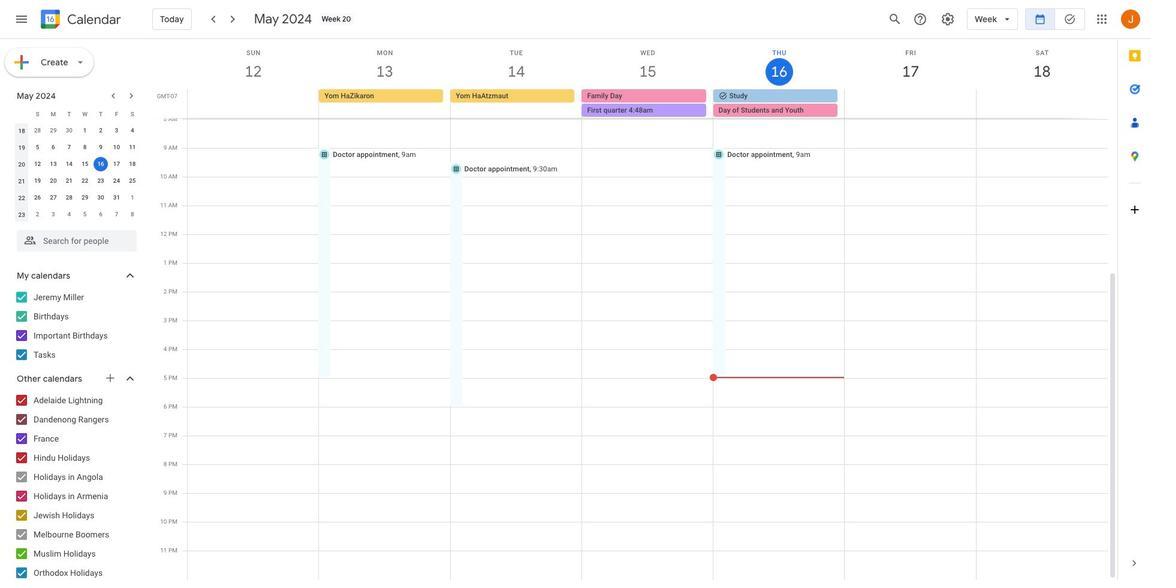 Task type: locate. For each thing, give the bounding box(es) containing it.
may 2024 grid
[[11, 106, 140, 223]]

column header inside may 2024 grid
[[14, 106, 30, 122]]

31 element
[[109, 191, 124, 205]]

sunday, may 12 element
[[188, 39, 319, 89]]

april 28 element
[[30, 124, 45, 138]]

add other calendars image
[[104, 372, 116, 384]]

18 element
[[125, 157, 140, 171]]

tuesday, may 14 element
[[451, 39, 582, 89]]

26 element
[[30, 191, 45, 205]]

17 element
[[109, 157, 124, 171]]

tab list
[[1118, 39, 1151, 547]]

Search for people text field
[[24, 230, 130, 252]]

4 element
[[125, 124, 140, 138]]

None search field
[[0, 225, 149, 252]]

10 element
[[109, 140, 124, 155]]

june 5 element
[[78, 207, 92, 222]]

column header
[[14, 106, 30, 122]]

grid
[[153, 39, 1118, 580]]

june 1 element
[[125, 191, 140, 205]]

19 element
[[30, 174, 45, 188]]

row
[[182, 89, 1118, 118], [14, 106, 140, 122], [14, 122, 140, 139], [14, 139, 140, 156], [14, 156, 140, 173], [14, 173, 140, 189], [14, 189, 140, 206], [14, 206, 140, 223]]

june 2 element
[[30, 207, 45, 222]]

heading
[[65, 12, 121, 27]]

row group
[[14, 122, 140, 223]]

cell
[[188, 89, 319, 118], [582, 89, 713, 118], [713, 89, 845, 118], [845, 89, 976, 118], [976, 89, 1107, 118], [93, 156, 109, 173]]

cell inside may 2024 grid
[[93, 156, 109, 173]]

2 element
[[94, 124, 108, 138]]

heading inside calendar element
[[65, 12, 121, 27]]

friday, may 17 element
[[845, 39, 977, 89]]

15 element
[[78, 157, 92, 171]]

june 7 element
[[109, 207, 124, 222]]

22 element
[[78, 174, 92, 188]]

calendar element
[[38, 7, 121, 34]]

thursday, may 16, today element
[[714, 39, 845, 89]]

25 element
[[125, 174, 140, 188]]

8 element
[[78, 140, 92, 155]]



Task type: vqa. For each thing, say whether or not it's contained in the screenshot.
7 PM '7'
no



Task type: describe. For each thing, give the bounding box(es) containing it.
monday, may 13 element
[[319, 39, 451, 89]]

june 8 element
[[125, 207, 140, 222]]

9 element
[[94, 140, 108, 155]]

28 element
[[62, 191, 76, 205]]

11 element
[[125, 140, 140, 155]]

row group inside may 2024 grid
[[14, 122, 140, 223]]

6 element
[[46, 140, 61, 155]]

27 element
[[46, 191, 61, 205]]

june 4 element
[[62, 207, 76, 222]]

24 element
[[109, 174, 124, 188]]

3 element
[[109, 124, 124, 138]]

7 element
[[62, 140, 76, 155]]

20 element
[[46, 174, 61, 188]]

wednesday, may 15 element
[[582, 39, 714, 89]]

21 element
[[62, 174, 76, 188]]

12 element
[[30, 157, 45, 171]]

april 30 element
[[62, 124, 76, 138]]

june 3 element
[[46, 207, 61, 222]]

29 element
[[78, 191, 92, 205]]

30 element
[[94, 191, 108, 205]]

settings menu image
[[941, 12, 955, 26]]

16, today element
[[94, 157, 108, 171]]

my calendars list
[[2, 288, 149, 365]]

13 element
[[46, 157, 61, 171]]

23 element
[[94, 174, 108, 188]]

5 element
[[30, 140, 45, 155]]

saturday, may 18 element
[[977, 39, 1108, 89]]

1 element
[[78, 124, 92, 138]]

14 element
[[62, 157, 76, 171]]

april 29 element
[[46, 124, 61, 138]]

june 6 element
[[94, 207, 108, 222]]

other calendars list
[[2, 391, 149, 580]]

main drawer image
[[14, 12, 29, 26]]



